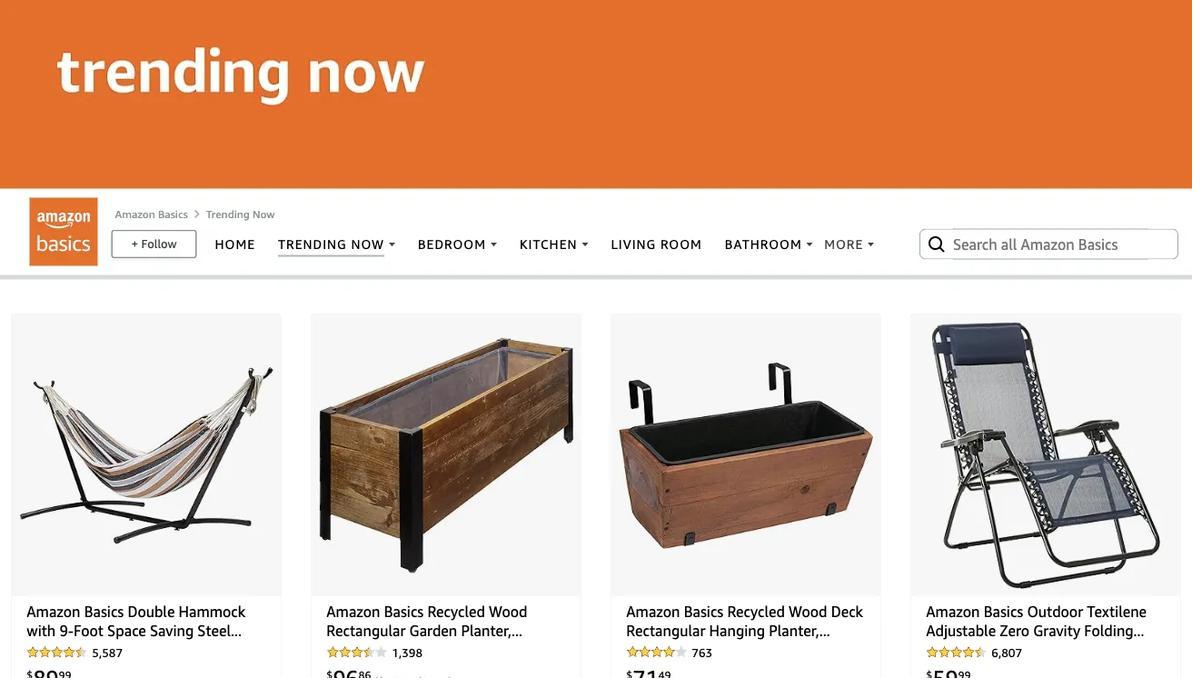 Task type: describe. For each thing, give the bounding box(es) containing it.
amazon basics link
[[115, 208, 188, 221]]

amazon basics outdoor textilene adjustable zero gravity folding reclining lounge chair with pillow, 26", navy blue image
[[932, 322, 1161, 589]]

search image
[[926, 233, 948, 255]]

basics
[[158, 208, 188, 221]]

+ follow
[[131, 237, 177, 251]]

trending
[[206, 208, 250, 221]]

amazon basics
[[115, 208, 188, 221]]

amazon basics double hammock with 9-foot space saving steel stand and carrying case, 400 lb capacity, 46.01 x 118 x 39.37 in, multi color, 50.39"l x 9.64"w image
[[19, 322, 274, 589]]

6,807
[[992, 645, 1023, 660]]

+
[[131, 237, 138, 251]]

1,398
[[392, 645, 423, 660]]



Task type: locate. For each thing, give the bounding box(es) containing it.
5,587
[[92, 645, 123, 660]]

amazon basics logo image
[[30, 198, 98, 266]]

amazon
[[115, 208, 155, 221]]

follow
[[141, 237, 177, 251]]

763
[[692, 645, 713, 660]]

trending now link
[[206, 208, 275, 221]]

amazon basics recycled wood rectangular garden planter, brown, 37 x 13 x 15 inch (lxwxh) image
[[319, 322, 574, 589]]

+ follow button
[[113, 232, 195, 257]]

Search all Amazon Basics search field
[[954, 229, 1149, 260]]

amazon basics recycled wood deck rectangular hanging planter, 2-pack, brown, classic, rustic, 18.9" x 7.87" x 7.5" image
[[619, 322, 874, 589]]

trending now
[[206, 208, 275, 221]]

now
[[253, 208, 275, 221]]



Task type: vqa. For each thing, say whether or not it's contained in the screenshot.
2nd checkbox icon from the bottom of the page
no



